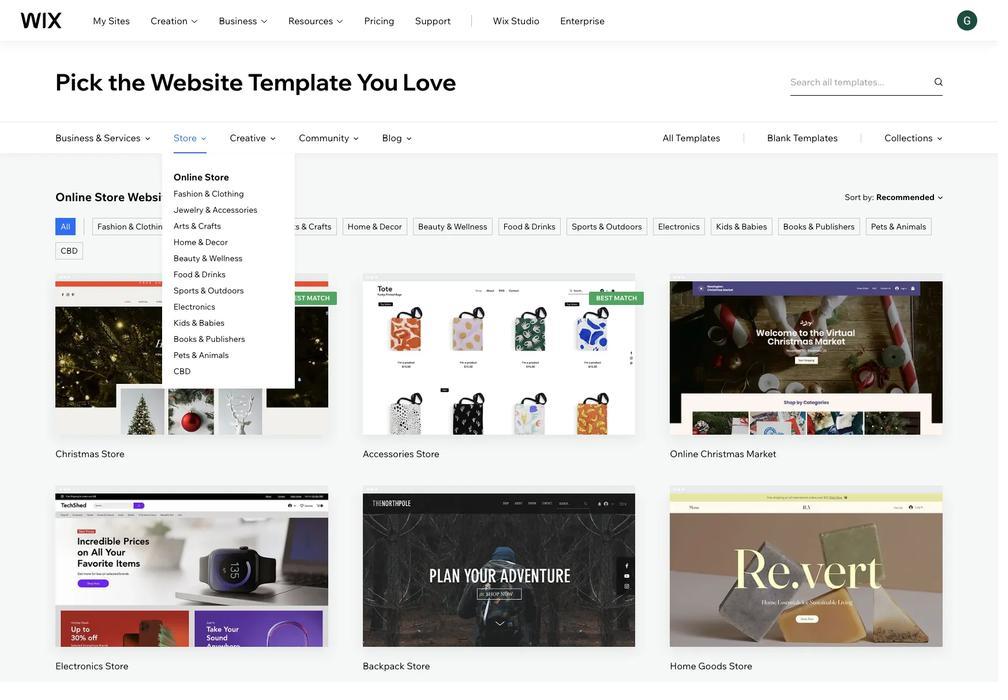Task type: locate. For each thing, give the bounding box(es) containing it.
wellness
[[454, 222, 487, 232], [209, 253, 243, 264]]

0 vertical spatial books
[[783, 222, 807, 232]]

0 horizontal spatial drinks
[[202, 269, 226, 280]]

edit for backpack store
[[490, 548, 508, 559]]

clothing down online store link
[[212, 189, 244, 199]]

home right arts & crafts
[[348, 222, 371, 232]]

0 horizontal spatial pets & animals link
[[174, 350, 229, 361]]

fashion & clothing link inside categories by subject element
[[174, 189, 244, 199]]

publishers inside online store fashion & clothing jewelry & accessories arts & crafts home & decor beauty & wellness food & drinks sports & outdoors electronics kids & babies books & publishers pets & animals cbd
[[206, 334, 245, 345]]

babies
[[742, 222, 767, 232], [199, 318, 225, 328]]

1 horizontal spatial fashion
[[174, 189, 203, 199]]

food inside online store fashion & clothing jewelry & accessories arts & crafts home & decor beauty & wellness food & drinks sports & outdoors electronics kids & babies books & publishers pets & animals cbd
[[174, 269, 193, 280]]

accessories inside online store fashion & clothing jewelry & accessories arts & crafts home & decor beauty & wellness food & drinks sports & outdoors electronics kids & babies books & publishers pets & animals cbd
[[212, 205, 257, 215]]

arts
[[174, 221, 189, 231], [284, 222, 300, 232]]

view
[[796, 374, 817, 386], [181, 587, 202, 598], [488, 587, 510, 598], [796, 587, 817, 598]]

home inside home & decor link
[[348, 222, 371, 232]]

home for home & decor
[[348, 222, 371, 232]]

food
[[504, 222, 523, 232], [174, 269, 193, 280]]

edit for electronics store
[[183, 548, 200, 559]]

2 vertical spatial accessories
[[363, 448, 414, 460]]

edit inside the 'electronics store' 'group'
[[183, 548, 200, 559]]

1 vertical spatial all
[[61, 222, 70, 232]]

1 vertical spatial website
[[127, 190, 173, 204]]

arts & crafts link
[[279, 218, 337, 235], [174, 221, 221, 231]]

electronics link
[[653, 218, 705, 235], [174, 302, 215, 312]]

view button inside online christmas market group
[[779, 366, 834, 394]]

pick
[[55, 67, 103, 96]]

all link
[[55, 218, 75, 235]]

sports
[[572, 222, 597, 232], [174, 286, 199, 296]]

0 vertical spatial kids
[[716, 222, 733, 232]]

pick the website template you love
[[55, 67, 457, 96]]

online
[[174, 171, 203, 183], [55, 190, 92, 204], [670, 448, 699, 460]]

cbd link
[[55, 242, 83, 260], [174, 366, 191, 377]]

beauty right home & decor
[[418, 222, 445, 232]]

1 vertical spatial beauty & wellness link
[[174, 253, 243, 264]]

books
[[783, 222, 807, 232], [174, 334, 197, 345]]

blank templates
[[767, 132, 838, 144]]

beauty & wellness link
[[413, 218, 493, 235], [174, 253, 243, 264]]

home inside group
[[670, 661, 696, 672]]

drinks
[[532, 222, 556, 232], [202, 269, 226, 280]]

0 horizontal spatial electronics
[[55, 661, 103, 672]]

jewelry & accessories link down online store link
[[179, 218, 273, 235]]

view button inside the 'electronics store' 'group'
[[164, 579, 219, 606]]

view button inside the home goods store group
[[779, 579, 834, 606]]

community
[[299, 132, 349, 144]]

store for accessories store
[[416, 448, 440, 460]]

online store website templates - electronics store image
[[55, 494, 328, 647]]

0 vertical spatial accessories
[[212, 205, 257, 215]]

home down the jewelry & accessories
[[174, 237, 196, 248]]

view inside online christmas market group
[[796, 374, 817, 386]]

2 vertical spatial electronics
[[55, 661, 103, 672]]

0 horizontal spatial food & drinks link
[[174, 269, 226, 280]]

0 horizontal spatial all
[[61, 222, 70, 232]]

0 horizontal spatial sports
[[174, 286, 199, 296]]

crafts
[[198, 221, 221, 231], [309, 222, 332, 232]]

1 horizontal spatial sports & outdoors link
[[567, 218, 647, 235]]

1 horizontal spatial cbd
[[174, 366, 191, 377]]

edit button inside the 'electronics store' 'group'
[[164, 539, 219, 567]]

1 horizontal spatial pets
[[871, 222, 888, 232]]

online store fashion & clothing jewelry & accessories arts & crafts home & decor beauty & wellness food & drinks sports & outdoors electronics kids & babies books & publishers pets & animals cbd
[[174, 171, 257, 377]]

1 horizontal spatial all
[[663, 132, 674, 144]]

edit button inside backpack store group
[[472, 539, 527, 567]]

1 horizontal spatial beauty & wellness link
[[413, 218, 493, 235]]

christmas
[[55, 448, 99, 460], [701, 448, 744, 460]]

arts & crafts
[[284, 222, 332, 232]]

1 vertical spatial kids & babies link
[[174, 318, 225, 328]]

view button for backpack store
[[472, 579, 527, 606]]

all inside the "generic categories" element
[[663, 132, 674, 144]]

jewelry & accessories link
[[174, 205, 257, 215], [179, 218, 273, 235]]

edit button inside online christmas market group
[[779, 327, 834, 355]]

creation
[[151, 15, 188, 26]]

templates for all templates
[[676, 132, 721, 144]]

business inside categories by subject element
[[55, 132, 94, 144]]

0 horizontal spatial fashion & clothing link
[[92, 218, 173, 235]]

you
[[357, 67, 398, 96]]

view button inside backpack store group
[[472, 579, 527, 606]]

love
[[403, 67, 457, 96]]

home left 'goods'
[[670, 661, 696, 672]]

home inside online store fashion & clothing jewelry & accessories arts & crafts home & decor beauty & wellness food & drinks sports & outdoors electronics kids & babies books & publishers pets & animals cbd
[[174, 237, 196, 248]]

0 vertical spatial wellness
[[454, 222, 487, 232]]

0 vertical spatial books & publishers link
[[778, 218, 860, 235]]

templates
[[676, 132, 721, 144], [793, 132, 838, 144], [175, 190, 232, 204]]

home goods store group
[[670, 486, 943, 673]]

1 vertical spatial publishers
[[206, 334, 245, 345]]

view inside backpack store group
[[488, 587, 510, 598]]

0 horizontal spatial cbd
[[61, 246, 78, 256]]

0 vertical spatial business
[[219, 15, 257, 26]]

online inside online store fashion & clothing jewelry & accessories arts & crafts home & decor beauty & wellness food & drinks sports & outdoors electronics kids & babies books & publishers pets & animals cbd
[[174, 171, 203, 183]]

1 vertical spatial fashion
[[97, 222, 127, 232]]

2 vertical spatial home
[[670, 661, 696, 672]]

edit button inside the home goods store group
[[779, 539, 834, 567]]

books & publishers link
[[778, 218, 860, 235], [174, 334, 245, 345]]

1 vertical spatial pets & animals link
[[174, 350, 229, 361]]

2 vertical spatial online
[[670, 448, 699, 460]]

business
[[219, 15, 257, 26], [55, 132, 94, 144]]

electronics store
[[55, 661, 129, 672]]

1 horizontal spatial pets & animals link
[[866, 218, 932, 235]]

Search search field
[[791, 68, 943, 96]]

store inside online store fashion & clothing jewelry & accessories arts & crafts home & decor beauty & wellness food & drinks sports & outdoors electronics kids & babies books & publishers pets & animals cbd
[[205, 171, 229, 183]]

1 horizontal spatial crafts
[[309, 222, 332, 232]]

0 horizontal spatial online
[[55, 190, 92, 204]]

jewelry & accessories link up the jewelry & accessories
[[174, 205, 257, 215]]

cbd
[[61, 246, 78, 256], [174, 366, 191, 377]]

0 horizontal spatial crafts
[[198, 221, 221, 231]]

jewelry
[[174, 205, 204, 215], [184, 222, 214, 232]]

1 horizontal spatial decor
[[380, 222, 402, 232]]

outdoors inside online store fashion & clothing jewelry & accessories arts & crafts home & decor beauty & wellness food & drinks sports & outdoors electronics kids & babies books & publishers pets & animals cbd
[[208, 286, 244, 296]]

1 horizontal spatial fashion & clothing link
[[174, 189, 244, 199]]

all for all
[[61, 222, 70, 232]]

business inside "popup button"
[[219, 15, 257, 26]]

edit button inside accessories store group
[[472, 327, 527, 355]]

home
[[348, 222, 371, 232], [174, 237, 196, 248], [670, 661, 696, 672]]

1 horizontal spatial beauty
[[418, 222, 445, 232]]

clothing inside online store fashion & clothing jewelry & accessories arts & crafts home & decor beauty & wellness food & drinks sports & outdoors electronics kids & babies books & publishers pets & animals cbd
[[212, 189, 244, 199]]

0 vertical spatial online
[[174, 171, 203, 183]]

my
[[93, 15, 106, 26]]

view button for online christmas market
[[779, 366, 834, 394]]

pricing
[[364, 15, 394, 26]]

store
[[174, 132, 197, 144], [205, 171, 229, 183], [94, 190, 125, 204], [101, 448, 125, 460], [416, 448, 440, 460], [105, 661, 129, 672], [407, 661, 430, 672], [729, 661, 753, 672]]

1 horizontal spatial animals
[[896, 222, 927, 232]]

website for the
[[150, 67, 243, 96]]

1 vertical spatial kids
[[174, 318, 190, 328]]

edit inside accessories store group
[[490, 335, 508, 347]]

kids
[[716, 222, 733, 232], [174, 318, 190, 328]]

1 vertical spatial drinks
[[202, 269, 226, 280]]

fashion & clothing link down online store link
[[174, 189, 244, 199]]

2 horizontal spatial templates
[[793, 132, 838, 144]]

1 vertical spatial books
[[174, 334, 197, 345]]

food & drinks
[[504, 222, 556, 232]]

1 vertical spatial electronics
[[174, 302, 215, 312]]

1 christmas from the left
[[55, 448, 99, 460]]

wix studio link
[[493, 14, 540, 27]]

by:
[[863, 192, 874, 202]]

enterprise link
[[560, 14, 605, 27]]

accessories store
[[363, 448, 440, 460]]

0 vertical spatial electronics
[[658, 222, 700, 232]]

&
[[96, 132, 102, 144], [205, 189, 210, 199], [205, 205, 211, 215], [191, 221, 196, 231], [129, 222, 134, 232], [216, 222, 221, 232], [302, 222, 307, 232], [372, 222, 378, 232], [447, 222, 452, 232], [525, 222, 530, 232], [599, 222, 604, 232], [735, 222, 740, 232], [809, 222, 814, 232], [889, 222, 895, 232], [198, 237, 203, 248], [202, 253, 207, 264], [195, 269, 200, 280], [201, 286, 206, 296], [192, 318, 197, 328], [199, 334, 204, 345], [192, 350, 197, 361]]

animals inside online store fashion & clothing jewelry & accessories arts & crafts home & decor beauty & wellness food & drinks sports & outdoors electronics kids & babies books & publishers pets & animals cbd
[[199, 350, 229, 361]]

0 horizontal spatial books
[[174, 334, 197, 345]]

outdoors
[[606, 222, 642, 232], [208, 286, 244, 296]]

my sites link
[[93, 14, 130, 27]]

0 vertical spatial sports
[[572, 222, 597, 232]]

edit inside the home goods store group
[[798, 548, 815, 559]]

1 vertical spatial fashion & clothing link
[[92, 218, 173, 235]]

1 horizontal spatial home
[[348, 222, 371, 232]]

0 horizontal spatial animals
[[199, 350, 229, 361]]

wix studio
[[493, 15, 540, 26]]

blank templates link
[[767, 122, 838, 154]]

None search field
[[791, 68, 943, 96]]

0 vertical spatial fashion & clothing link
[[174, 189, 244, 199]]

1 vertical spatial outdoors
[[208, 286, 244, 296]]

edit for accessories store
[[490, 335, 508, 347]]

fashion down online store website templates at top left
[[97, 222, 127, 232]]

crafts inside arts & crafts link
[[309, 222, 332, 232]]

store for backpack store
[[407, 661, 430, 672]]

sports & outdoors link
[[567, 218, 647, 235], [174, 286, 244, 296]]

crafts left home & decor
[[309, 222, 332, 232]]

online store website templates - backpack store image
[[363, 494, 636, 647]]

0 vertical spatial website
[[150, 67, 243, 96]]

view inside the 'electronics store' 'group'
[[181, 587, 202, 598]]

0 horizontal spatial beauty & wellness link
[[174, 253, 243, 264]]

0 vertical spatial cbd link
[[55, 242, 83, 260]]

electronics inside the 'electronics store' 'group'
[[55, 661, 103, 672]]

1 horizontal spatial books
[[783, 222, 807, 232]]

0 vertical spatial home
[[348, 222, 371, 232]]

edit inside backpack store group
[[490, 548, 508, 559]]

1 vertical spatial sports
[[174, 286, 199, 296]]

0 horizontal spatial publishers
[[206, 334, 245, 345]]

0 horizontal spatial business
[[55, 132, 94, 144]]

1 vertical spatial sports & outdoors link
[[174, 286, 244, 296]]

pricing link
[[364, 14, 394, 27]]

1 vertical spatial babies
[[199, 318, 225, 328]]

support link
[[415, 14, 451, 27]]

edit button for home goods store
[[779, 539, 834, 567]]

store for online store website templates
[[94, 190, 125, 204]]

recommended
[[877, 192, 935, 203]]

0 horizontal spatial home
[[174, 237, 196, 248]]

0 horizontal spatial kids & babies link
[[174, 318, 225, 328]]

home & decor link
[[343, 218, 407, 235], [174, 237, 228, 248]]

crafts down online store link
[[198, 221, 221, 231]]

0 vertical spatial clothing
[[212, 189, 244, 199]]

beauty
[[418, 222, 445, 232], [174, 253, 200, 264]]

fashion down online store link
[[174, 189, 203, 199]]

edit button
[[472, 327, 527, 355], [779, 327, 834, 355], [164, 539, 219, 567], [472, 539, 527, 567], [779, 539, 834, 567]]

fashion & clothing link down online store website templates at top left
[[92, 218, 173, 235]]

sort
[[845, 192, 861, 202]]

business for business & services
[[55, 132, 94, 144]]

templates for blank templates
[[793, 132, 838, 144]]

0 vertical spatial all
[[663, 132, 674, 144]]

edit inside online christmas market group
[[798, 335, 815, 347]]

accessories store group
[[363, 274, 636, 460]]

pets
[[871, 222, 888, 232], [174, 350, 190, 361]]

store for christmas store
[[101, 448, 125, 460]]

online for online store website templates
[[55, 190, 92, 204]]

1 vertical spatial beauty
[[174, 253, 200, 264]]

fashion inside online store fashion & clothing jewelry & accessories arts & crafts home & decor beauty & wellness food & drinks sports & outdoors electronics kids & babies books & publishers pets & animals cbd
[[174, 189, 203, 199]]

beauty down the jewelry & accessories
[[174, 253, 200, 264]]

store inside 'group'
[[105, 661, 129, 672]]

all
[[663, 132, 674, 144], [61, 222, 70, 232]]

electronics
[[658, 222, 700, 232], [174, 302, 215, 312], [55, 661, 103, 672]]

food & drinks link
[[498, 218, 561, 235], [174, 269, 226, 280]]

0 horizontal spatial arts & crafts link
[[174, 221, 221, 231]]

books inside online store fashion & clothing jewelry & accessories arts & crafts home & decor beauty & wellness food & drinks sports & outdoors electronics kids & babies books & publishers pets & animals cbd
[[174, 334, 197, 345]]

store for online store fashion & clothing jewelry & accessories arts & crafts home & decor beauty & wellness food & drinks sports & outdoors electronics kids & babies books & publishers pets & animals cbd
[[205, 171, 229, 183]]

christmas store group
[[55, 274, 328, 460]]

pets & animals
[[871, 222, 927, 232]]

fashion
[[174, 189, 203, 199], [97, 222, 127, 232]]

arts inside online store fashion & clothing jewelry & accessories arts & crafts home & decor beauty & wellness food & drinks sports & outdoors electronics kids & babies books & publishers pets & animals cbd
[[174, 221, 189, 231]]

blank
[[767, 132, 791, 144]]

clothing down online store website templates at top left
[[136, 222, 168, 232]]

online inside online christmas market group
[[670, 448, 699, 460]]

0 vertical spatial outdoors
[[606, 222, 642, 232]]

pets inside online store fashion & clothing jewelry & accessories arts & crafts home & decor beauty & wellness food & drinks sports & outdoors electronics kids & babies books & publishers pets & animals cbd
[[174, 350, 190, 361]]

website
[[150, 67, 243, 96], [127, 190, 173, 204]]

edit
[[490, 335, 508, 347], [798, 335, 815, 347], [183, 548, 200, 559], [490, 548, 508, 559], [798, 548, 815, 559]]

0 horizontal spatial beauty
[[174, 253, 200, 264]]

decor
[[380, 222, 402, 232], [205, 237, 228, 248]]

animals
[[896, 222, 927, 232], [199, 350, 229, 361]]

crafts inside online store fashion & clothing jewelry & accessories arts & crafts home & decor beauty & wellness food & drinks sports & outdoors electronics kids & babies books & publishers pets & animals cbd
[[198, 221, 221, 231]]

1 horizontal spatial drinks
[[532, 222, 556, 232]]

2 horizontal spatial electronics
[[658, 222, 700, 232]]

backpack store
[[363, 661, 430, 672]]

1 horizontal spatial books & publishers link
[[778, 218, 860, 235]]

categories by subject element
[[55, 122, 412, 389]]

fashion & clothing
[[97, 222, 168, 232]]

0 horizontal spatial electronics link
[[174, 302, 215, 312]]

1 vertical spatial wellness
[[209, 253, 243, 264]]

online for online store fashion & clothing jewelry & accessories arts & crafts home & decor beauty & wellness food & drinks sports & outdoors electronics kids & babies books & publishers pets & animals cbd
[[174, 171, 203, 183]]

1 horizontal spatial babies
[[742, 222, 767, 232]]

view button
[[779, 366, 834, 394], [164, 579, 219, 606], [472, 579, 527, 606], [779, 579, 834, 606]]

1 vertical spatial pets
[[174, 350, 190, 361]]

0 horizontal spatial wellness
[[209, 253, 243, 264]]

1 vertical spatial home & decor link
[[174, 237, 228, 248]]

1 horizontal spatial christmas
[[701, 448, 744, 460]]

electronics store group
[[55, 486, 328, 673]]

1 horizontal spatial cbd link
[[174, 366, 191, 377]]

accessories
[[212, 205, 257, 215], [223, 222, 268, 232], [363, 448, 414, 460]]

view inside the home goods store group
[[796, 587, 817, 598]]

1 vertical spatial electronics link
[[174, 302, 215, 312]]

electronics inside electronics link
[[658, 222, 700, 232]]

0 vertical spatial beauty & wellness link
[[413, 218, 493, 235]]

0 vertical spatial fashion
[[174, 189, 203, 199]]

1 vertical spatial cbd
[[174, 366, 191, 377]]

jewelry & accessories
[[184, 222, 268, 232]]

drinks inside online store fashion & clothing jewelry & accessories arts & crafts home & decor beauty & wellness food & drinks sports & outdoors electronics kids & babies books & publishers pets & animals cbd
[[202, 269, 226, 280]]



Task type: describe. For each thing, give the bounding box(es) containing it.
template
[[248, 67, 352, 96]]

support
[[415, 15, 451, 26]]

online store website templates - home goods store image
[[670, 494, 943, 647]]

0 vertical spatial pets
[[871, 222, 888, 232]]

0 horizontal spatial fashion
[[97, 222, 127, 232]]

babies inside online store fashion & clothing jewelry & accessories arts & crafts home & decor beauty & wellness food & drinks sports & outdoors electronics kids & babies books & publishers pets & animals cbd
[[199, 318, 225, 328]]

view for electronics store
[[181, 587, 202, 598]]

business button
[[219, 14, 268, 27]]

view for backpack store
[[488, 587, 510, 598]]

electronics for electronics
[[658, 222, 700, 232]]

online store website templates - christmas store image
[[55, 282, 328, 435]]

0 vertical spatial sports & outdoors link
[[567, 218, 647, 235]]

edit button for online christmas market
[[779, 327, 834, 355]]

0 vertical spatial drinks
[[532, 222, 556, 232]]

1 horizontal spatial home & decor link
[[343, 218, 407, 235]]

0 horizontal spatial home & decor link
[[174, 237, 228, 248]]

studio
[[511, 15, 540, 26]]

0 vertical spatial kids & babies link
[[711, 218, 772, 235]]

kids inside online store fashion & clothing jewelry & accessories arts & crafts home & decor beauty & wellness food & drinks sports & outdoors electronics kids & babies books & publishers pets & animals cbd
[[174, 318, 190, 328]]

categories. use the left and right arrow keys to navigate the menu element
[[0, 122, 998, 389]]

edit button for electronics store
[[164, 539, 219, 567]]

backpack
[[363, 661, 405, 672]]

sports & outdoors link inside categories by subject element
[[174, 286, 244, 296]]

sort by:
[[845, 192, 874, 202]]

sports inside online store fashion & clothing jewelry & accessories arts & crafts home & decor beauty & wellness food & drinks sports & outdoors electronics kids & babies books & publishers pets & animals cbd
[[174, 286, 199, 296]]

goods
[[698, 661, 727, 672]]

1 horizontal spatial sports
[[572, 222, 597, 232]]

wix
[[493, 15, 509, 26]]

generic categories element
[[663, 122, 943, 154]]

store for electronics store
[[105, 661, 129, 672]]

online store link
[[174, 170, 229, 184]]

electronics inside online store fashion & clothing jewelry & accessories arts & crafts home & decor beauty & wellness food & drinks sports & outdoors electronics kids & babies books & publishers pets & animals cbd
[[174, 302, 215, 312]]

view for home goods store
[[796, 587, 817, 598]]

the
[[108, 67, 146, 96]]

backpack store group
[[363, 486, 636, 673]]

online for online christmas market
[[670, 448, 699, 460]]

business & services
[[55, 132, 141, 144]]

1 horizontal spatial food & drinks link
[[498, 218, 561, 235]]

beauty & wellness
[[418, 222, 487, 232]]

decor inside online store fashion & clothing jewelry & accessories arts & crafts home & decor beauty & wellness food & drinks sports & outdoors electronics kids & babies books & publishers pets & animals cbd
[[205, 237, 228, 248]]

wellness inside online store fashion & clothing jewelry & accessories arts & crafts home & decor beauty & wellness food & drinks sports & outdoors electronics kids & babies books & publishers pets & animals cbd
[[209, 253, 243, 264]]

all templates
[[663, 132, 721, 144]]

0 vertical spatial animals
[[896, 222, 927, 232]]

0 vertical spatial pets & animals link
[[866, 218, 932, 235]]

1 horizontal spatial arts & crafts link
[[279, 218, 337, 235]]

home for home goods store
[[670, 661, 696, 672]]

view button for electronics store
[[164, 579, 219, 606]]

0 vertical spatial cbd
[[61, 246, 78, 256]]

christmas store
[[55, 448, 125, 460]]

1 horizontal spatial outdoors
[[606, 222, 642, 232]]

online store website templates - online christmas market image
[[670, 282, 943, 435]]

0 vertical spatial beauty
[[418, 222, 445, 232]]

edit button for accessories store
[[472, 327, 527, 355]]

resources button
[[288, 14, 344, 27]]

0 vertical spatial electronics link
[[653, 218, 705, 235]]

kids & babies
[[716, 222, 767, 232]]

blog
[[382, 132, 402, 144]]

2 christmas from the left
[[701, 448, 744, 460]]

beauty & wellness link inside categories by subject element
[[174, 253, 243, 264]]

online store website templates - accessories store image
[[363, 282, 636, 435]]

0 vertical spatial babies
[[742, 222, 767, 232]]

home goods store
[[670, 661, 753, 672]]

sites
[[108, 15, 130, 26]]

home & decor
[[348, 222, 402, 232]]

books & publishers
[[783, 222, 855, 232]]

1 vertical spatial food & drinks link
[[174, 269, 226, 280]]

0 horizontal spatial cbd link
[[55, 242, 83, 260]]

0 vertical spatial decor
[[380, 222, 402, 232]]

online christmas market group
[[670, 274, 943, 460]]

1 horizontal spatial publishers
[[816, 222, 855, 232]]

1 vertical spatial accessories
[[223, 222, 268, 232]]

view for online christmas market
[[796, 374, 817, 386]]

services
[[104, 132, 141, 144]]

edit for online christmas market
[[798, 335, 815, 347]]

1 horizontal spatial arts
[[284, 222, 300, 232]]

all for all templates
[[663, 132, 674, 144]]

1 vertical spatial clothing
[[136, 222, 168, 232]]

resources
[[288, 15, 333, 26]]

online store website templates
[[55, 190, 232, 204]]

creative
[[230, 132, 266, 144]]

1 horizontal spatial wellness
[[454, 222, 487, 232]]

edit button for backpack store
[[472, 539, 527, 567]]

collections
[[885, 132, 933, 144]]

accessories inside group
[[363, 448, 414, 460]]

1 horizontal spatial kids
[[716, 222, 733, 232]]

sports & outdoors
[[572, 222, 642, 232]]

0 horizontal spatial templates
[[175, 190, 232, 204]]

jewelry inside online store fashion & clothing jewelry & accessories arts & crafts home & decor beauty & wellness food & drinks sports & outdoors electronics kids & babies books & publishers pets & animals cbd
[[174, 205, 204, 215]]

0 horizontal spatial books & publishers link
[[174, 334, 245, 345]]

1 vertical spatial jewelry & accessories link
[[179, 218, 273, 235]]

0 vertical spatial food
[[504, 222, 523, 232]]

electronics for electronics store
[[55, 661, 103, 672]]

creation button
[[151, 14, 198, 27]]

0 vertical spatial jewelry & accessories link
[[174, 205, 257, 215]]

1 vertical spatial jewelry
[[184, 222, 214, 232]]

edit for home goods store
[[798, 548, 815, 559]]

business for business
[[219, 15, 257, 26]]

profile image image
[[957, 10, 978, 31]]

online christmas market
[[670, 448, 777, 460]]

website for store
[[127, 190, 173, 204]]

market
[[747, 448, 777, 460]]

all templates link
[[663, 122, 721, 154]]

enterprise
[[560, 15, 605, 26]]

view button for home goods store
[[779, 579, 834, 606]]

cbd inside online store fashion & clothing jewelry & accessories arts & crafts home & decor beauty & wellness food & drinks sports & outdoors electronics kids & babies books & publishers pets & animals cbd
[[174, 366, 191, 377]]

beauty inside online store fashion & clothing jewelry & accessories arts & crafts home & decor beauty & wellness food & drinks sports & outdoors electronics kids & babies books & publishers pets & animals cbd
[[174, 253, 200, 264]]

my sites
[[93, 15, 130, 26]]



Task type: vqa. For each thing, say whether or not it's contained in the screenshot.
the top the 'of'
no



